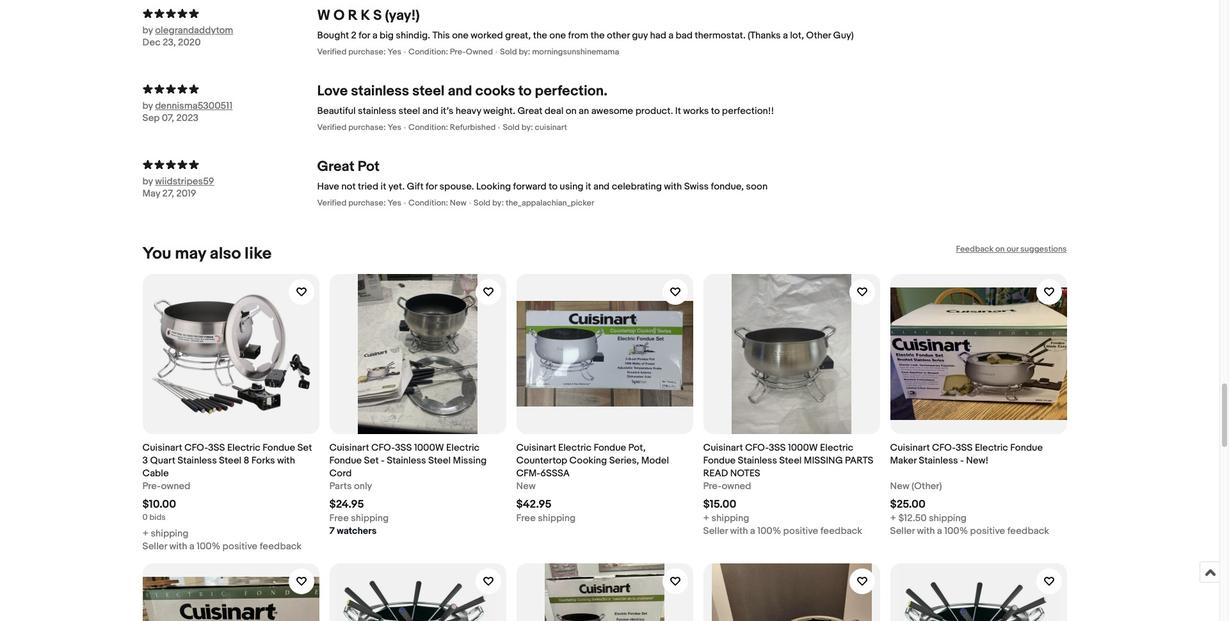 Task type: describe. For each thing, give the bounding box(es) containing it.
wiidstripes59 link
[[155, 175, 245, 187]]

2 it from the left
[[586, 180, 592, 193]]

olegrandaddytom link
[[155, 24, 245, 36]]

our
[[1007, 244, 1019, 254]]

sep
[[143, 112, 160, 124]]

verified purchase: yes for pot
[[317, 198, 402, 208]]

pre- inside cuisinart cfo-3ss 1000w electric fondue stainless steel missing parts read notes pre-owned $15.00 + shipping seller with a 100% positive feedback
[[704, 480, 722, 492]]

seller with a 100% positive feedback text field for $10.00
[[143, 540, 302, 553]]

shipping inside cuisinart cfo-3ss electric fondue set 3 quart stainless steel 8 forks with cable pre-owned $10.00 0 bids + shipping seller with a 100% positive feedback
[[151, 528, 189, 540]]

condition: for tried
[[409, 198, 448, 208]]

0
[[143, 512, 148, 522]]

by for great
[[143, 175, 153, 187]]

suggestions
[[1021, 244, 1067, 254]]

1 vertical spatial steel
[[399, 105, 420, 117]]

steel inside cuisinart cfo-3ss 1000w electric fondue stainless steel missing parts read notes pre-owned $15.00 + shipping seller with a 100% positive feedback
[[780, 455, 802, 467]]

cuisinart electric fondue pot, countertop cooking series, model cfm-6sssa new $42.95 free shipping
[[517, 442, 669, 524]]

percents of reviewers think of this product as image for great
[[143, 158, 317, 170]]

countertop
[[517, 455, 568, 467]]

positive inside cuisinart cfo-3ss 1000w electric fondue stainless steel missing parts read notes pre-owned $15.00 + shipping seller with a 100% positive feedback
[[784, 525, 819, 537]]

cuisinart for notes
[[704, 442, 743, 454]]

cooks
[[476, 82, 516, 100]]

great pot have not tried it yet. gift for spouse. looking forward to using it and celebrating with swiss fondue, soon
[[317, 158, 768, 193]]

pre- inside cuisinart cfo-3ss electric fondue set 3 quart stainless steel 8 forks with cable pre-owned $10.00 0 bids + shipping seller with a 100% positive feedback
[[143, 480, 161, 492]]

6sssa
[[541, 467, 570, 480]]

the_appalachian_picker
[[506, 198, 595, 208]]

sold by: the_appalachian_picker
[[474, 198, 595, 208]]

model
[[642, 455, 669, 467]]

feedback inside cuisinart cfo-3ss electric fondue set 3 quart stainless steel 8 forks with cable pre-owned $10.00 0 bids + shipping seller with a 100% positive feedback
[[260, 540, 302, 553]]

pre-owned text field for $15.00
[[704, 480, 752, 493]]

product.
[[636, 105, 674, 117]]

w
[[317, 7, 331, 24]]

1 it from the left
[[381, 180, 386, 193]]

$24.95
[[330, 498, 364, 511]]

pot
[[358, 158, 380, 175]]

missing
[[453, 455, 487, 467]]

Parts only text field
[[330, 480, 372, 493]]

stainless inside cuisinart cfo-3ss electric fondue set 3 quart stainless steel 8 forks with cable pre-owned $10.00 0 bids + shipping seller with a 100% positive feedback
[[178, 455, 217, 467]]

0 vertical spatial steel
[[412, 82, 445, 100]]

3ss inside cuisinart cfo-3ss electric fondue maker stainless - new!
[[956, 442, 973, 454]]

to inside great pot have not tried it yet. gift for spouse. looking forward to using it and celebrating with swiss fondue, soon
[[549, 180, 558, 193]]

cuisinart for cord
[[330, 442, 369, 454]]

percents of reviewers think of this product as image for w
[[143, 7, 317, 19]]

heavy
[[456, 105, 481, 117]]

guy
[[632, 29, 648, 41]]

cfo- inside cuisinart cfo-3ss electric fondue maker stainless - new!
[[933, 442, 956, 454]]

1 vertical spatial stainless
[[358, 105, 397, 117]]

love stainless steel and cooks to perfection. beautiful stainless steel and  it's heavy weight. great deal on an awesome product. it works to perfection!!
[[317, 82, 774, 117]]

missing
[[804, 455, 843, 467]]

by for w
[[143, 24, 153, 36]]

condition: new
[[409, 198, 467, 208]]

not
[[342, 180, 356, 193]]

condition: for cooks
[[409, 122, 448, 132]]

verified for great
[[317, 198, 347, 208]]

dennisma5300511 link
[[155, 100, 245, 112]]

r
[[348, 7, 358, 24]]

pre-owned text field for pre-
[[143, 480, 191, 493]]

bad
[[676, 29, 693, 41]]

feedback on our suggestions
[[957, 244, 1067, 254]]

with inside cuisinart cfo-3ss 1000w electric fondue stainless steel missing parts read notes pre-owned $15.00 + shipping seller with a 100% positive feedback
[[731, 525, 748, 537]]

yes for pot
[[388, 198, 402, 208]]

also
[[210, 244, 241, 264]]

with right forks
[[277, 455, 295, 467]]

shipping inside cuisinart electric fondue pot, countertop cooking series, model cfm-6sssa new $42.95 free shipping
[[538, 512, 576, 524]]

o
[[334, 7, 345, 24]]

7 watchers text field
[[330, 525, 377, 538]]

1000w for $24.95
[[414, 442, 444, 454]]

cord
[[330, 467, 352, 480]]

forward
[[513, 180, 547, 193]]

condition: pre-owned
[[409, 47, 493, 57]]

guy)
[[834, 29, 854, 41]]

quart
[[150, 455, 175, 467]]

cuisinart inside cuisinart cfo-3ss electric fondue maker stainless - new!
[[891, 442, 930, 454]]

+ inside cuisinart cfo-3ss 1000w electric fondue stainless steel missing parts read notes pre-owned $15.00 + shipping seller with a 100% positive feedback
[[704, 512, 710, 524]]

for for it
[[426, 180, 438, 193]]

celebrating
[[612, 180, 662, 193]]

swiss
[[685, 180, 709, 193]]

verified purchase: yes for o
[[317, 47, 402, 57]]

8
[[244, 455, 249, 467]]

sold for (yay!)
[[500, 47, 517, 57]]

100% inside cuisinart cfo-3ss electric fondue set 3 quart stainless steel 8 forks with cable pre-owned $10.00 0 bids + shipping seller with a 100% positive feedback
[[197, 540, 220, 553]]

perfection!!
[[722, 105, 774, 117]]

2 horizontal spatial to
[[711, 105, 720, 117]]

yes for o
[[388, 47, 402, 57]]

may
[[175, 244, 206, 264]]

lot,
[[791, 29, 805, 41]]

+ shipping text field
[[704, 512, 750, 525]]

New text field
[[517, 480, 536, 493]]

list containing $10.00
[[143, 264, 1078, 621]]

fondue inside cuisinart cfo-3ss electric fondue maker stainless - new!
[[1011, 442, 1043, 454]]

verified for w
[[317, 47, 347, 57]]

yet.
[[389, 180, 405, 193]]

percents of reviewers think of this product as image for love
[[143, 82, 317, 95]]

steel for $10.00
[[219, 455, 242, 467]]

big
[[380, 29, 394, 41]]

feedback on our suggestions link
[[957, 244, 1067, 254]]

feedback inside new (other) $25.00 + $12.50 shipping seller with a 100% positive feedback
[[1008, 525, 1050, 537]]

for for (yay!)
[[359, 29, 370, 41]]

cuisinart cfo-3ss electric fondue maker stainless - new!
[[891, 442, 1043, 467]]

cable
[[143, 467, 169, 480]]

2019
[[176, 187, 196, 200]]

feedback inside cuisinart cfo-3ss 1000w electric fondue stainless steel missing parts read notes pre-owned $15.00 + shipping seller with a 100% positive feedback
[[821, 525, 863, 537]]

3ss for $24.95
[[395, 442, 412, 454]]

by dennisma5300511 sep 07, 2023
[[143, 100, 233, 124]]

1000w for $15.00
[[788, 442, 818, 454]]

parts
[[330, 480, 352, 492]]

cfo- for pre-
[[184, 442, 208, 454]]

7
[[330, 525, 335, 537]]

watchers
[[337, 525, 377, 537]]

have
[[317, 180, 339, 193]]

positive inside new (other) $25.00 + $12.50 shipping seller with a 100% positive feedback
[[971, 525, 1006, 537]]

+ $12.50 shipping text field
[[891, 512, 967, 525]]

+ inside cuisinart cfo-3ss electric fondue set 3 quart stainless steel 8 forks with cable pre-owned $10.00 0 bids + shipping seller with a 100% positive feedback
[[143, 528, 149, 540]]

1 horizontal spatial on
[[996, 244, 1005, 254]]

2 the from the left
[[591, 29, 605, 41]]

you may also like
[[143, 244, 272, 264]]

free inside cuisinart electric fondue pot, countertop cooking series, model cfm-6sssa new $42.95 free shipping
[[517, 512, 536, 524]]

maker
[[891, 455, 917, 467]]

set inside cuisinart cfo-3ss electric fondue set 3 quart stainless steel 8 forks with cable pre-owned $10.00 0 bids + shipping seller with a 100% positive feedback
[[297, 442, 312, 454]]

new!
[[967, 455, 989, 467]]

other
[[807, 29, 832, 41]]

fondue inside cuisinart cfo-3ss electric fondue set 3 quart stainless steel 8 forks with cable pre-owned $10.00 0 bids + shipping seller with a 100% positive feedback
[[263, 442, 295, 454]]

perfection.
[[535, 82, 608, 100]]

olegrandaddytom
[[155, 24, 233, 36]]

you
[[143, 244, 171, 264]]

seller inside cuisinart cfo-3ss electric fondue set 3 quart stainless steel 8 forks with cable pre-owned $10.00 0 bids + shipping seller with a 100% positive feedback
[[143, 540, 167, 553]]

cooking
[[570, 455, 607, 467]]

shipping inside cuisinart cfo-3ss 1000w electric fondue set - stainless steel missing cord parts only $24.95 free shipping 7 watchers
[[351, 512, 389, 524]]

soon
[[746, 180, 768, 193]]

on inside love stainless steel and cooks to perfection. beautiful stainless steel and  it's heavy weight. great deal on an awesome product. it works to perfection!!
[[566, 105, 577, 117]]

cuisinart cfo-3ss 1000w electric fondue set - stainless steel missing cord parts only $24.95 free shipping 7 watchers
[[330, 442, 487, 537]]

electric inside cuisinart cfo-3ss 1000w electric fondue set - stainless steel missing cord parts only $24.95 free shipping 7 watchers
[[446, 442, 480, 454]]

2020
[[178, 36, 201, 48]]

it
[[676, 105, 681, 117]]

with inside great pot have not tried it yet. gift for spouse. looking forward to using it and celebrating with swiss fondue, soon
[[664, 180, 682, 193]]

free inside cuisinart cfo-3ss 1000w electric fondue set - stainless steel missing cord parts only $24.95 free shipping 7 watchers
[[330, 512, 349, 524]]

0 vertical spatial to
[[519, 82, 532, 100]]

1 vertical spatial and
[[423, 105, 439, 117]]

tried
[[358, 180, 379, 193]]

cuisinart
[[535, 122, 568, 132]]

electric inside cuisinart cfo-3ss electric fondue maker stainless - new!
[[975, 442, 1009, 454]]

deal
[[545, 105, 564, 117]]

0 horizontal spatial new
[[450, 198, 467, 208]]

fondue,
[[711, 180, 744, 193]]

a inside cuisinart cfo-3ss electric fondue set 3 quart stainless steel 8 forks with cable pre-owned $10.00 0 bids + shipping seller with a 100% positive feedback
[[189, 540, 195, 553]]

cuisinart for $42.95
[[517, 442, 556, 454]]

bids
[[150, 512, 166, 522]]

electric inside cuisinart cfo-3ss electric fondue set 3 quart stainless steel 8 forks with cable pre-owned $10.00 0 bids + shipping seller with a 100% positive feedback
[[227, 442, 261, 454]]

with inside new (other) $25.00 + $12.50 shipping seller with a 100% positive feedback
[[918, 525, 935, 537]]

shindig.
[[396, 29, 430, 41]]

notes
[[731, 467, 761, 480]]

2023
[[176, 112, 199, 124]]

cuisinart cfo-3ss 1000w electric fondue stainless steel missing parts read notes pre-owned $15.00 + shipping seller with a 100% positive feedback
[[704, 442, 874, 537]]

and inside great pot have not tried it yet. gift for spouse. looking forward to using it and celebrating with swiss fondue, soon
[[594, 180, 610, 193]]



Task type: vqa. For each thing, say whether or not it's contained in the screenshot.
Accepts
no



Task type: locate. For each thing, give the bounding box(es) containing it.
2 horizontal spatial +
[[891, 512, 897, 524]]

list
[[143, 264, 1078, 621]]

it's
[[441, 105, 454, 117]]

3 3ss from the left
[[769, 442, 786, 454]]

cuisinart for forks
[[143, 442, 182, 454]]

2 horizontal spatial pre-
[[704, 480, 722, 492]]

forks
[[252, 455, 275, 467]]

0 bids text field
[[143, 512, 166, 522]]

1000w inside cuisinart cfo-3ss 1000w electric fondue stainless steel missing parts read notes pre-owned $15.00 + shipping seller with a 100% positive feedback
[[788, 442, 818, 454]]

1 horizontal spatial for
[[426, 180, 438, 193]]

verified down have
[[317, 198, 347, 208]]

2 vertical spatial and
[[594, 180, 610, 193]]

1 horizontal spatial feedback
[[821, 525, 863, 537]]

2 verified purchase: yes from the top
[[317, 122, 402, 132]]

condition: for s
[[409, 47, 448, 57]]

3 cuisinart from the left
[[517, 442, 556, 454]]

1 stainless from the left
[[178, 455, 217, 467]]

by: for (yay!)
[[519, 47, 531, 57]]

one up condition: pre-owned
[[452, 29, 469, 41]]

1 electric from the left
[[227, 442, 261, 454]]

0 horizontal spatial feedback
[[260, 540, 302, 553]]

2 horizontal spatial feedback
[[1008, 525, 1050, 537]]

only
[[354, 480, 372, 492]]

3 cfo- from the left
[[746, 442, 769, 454]]

1 horizontal spatial it
[[586, 180, 592, 193]]

3ss for $15.00
[[769, 442, 786, 454]]

2 vertical spatial verified
[[317, 198, 347, 208]]

0 horizontal spatial to
[[519, 82, 532, 100]]

1 horizontal spatial free shipping text field
[[517, 512, 576, 525]]

1000w inside cuisinart cfo-3ss 1000w electric fondue set - stainless steel missing cord parts only $24.95 free shipping 7 watchers
[[414, 442, 444, 454]]

had
[[650, 29, 667, 41]]

2 purchase: from the top
[[349, 122, 386, 132]]

a inside cuisinart cfo-3ss 1000w electric fondue stainless steel missing parts read notes pre-owned $15.00 + shipping seller with a 100% positive feedback
[[751, 525, 756, 537]]

1 horizontal spatial to
[[549, 180, 558, 193]]

owned
[[466, 47, 493, 57]]

1 vertical spatial set
[[364, 455, 379, 467]]

cuisinart up countertop
[[517, 442, 556, 454]]

3 electric from the left
[[559, 442, 592, 454]]

free up 7
[[330, 512, 349, 524]]

1 horizontal spatial steel
[[429, 455, 451, 467]]

0 vertical spatial and
[[448, 82, 472, 100]]

yes down yet.
[[388, 198, 402, 208]]

0 vertical spatial set
[[297, 442, 312, 454]]

1 vertical spatial to
[[711, 105, 720, 117]]

4 electric from the left
[[821, 442, 854, 454]]

great,
[[505, 29, 531, 41]]

sold down great,
[[500, 47, 517, 57]]

to right cooks on the top left
[[519, 82, 532, 100]]

refurbished
[[450, 122, 496, 132]]

with down $10.00 text box
[[169, 540, 187, 553]]

dennisma5300511
[[155, 100, 233, 112]]

condition: down it's
[[409, 122, 448, 132]]

- inside cuisinart cfo-3ss 1000w electric fondue set - stainless steel missing cord parts only $24.95 free shipping 7 watchers
[[381, 455, 385, 467]]

sold for it
[[474, 198, 491, 208]]

1 cuisinart from the left
[[143, 442, 182, 454]]

1 horizontal spatial owned
[[722, 480, 752, 492]]

dec
[[143, 36, 161, 48]]

steel
[[219, 455, 242, 467], [429, 455, 451, 467], [780, 455, 802, 467]]

0 vertical spatial yes
[[388, 47, 402, 57]]

3ss inside cuisinart cfo-3ss 1000w electric fondue set - stainless steel missing cord parts only $24.95 free shipping 7 watchers
[[395, 442, 412, 454]]

seller down $12.50
[[891, 525, 915, 537]]

2 percents of reviewers think of this product as image from the top
[[143, 82, 317, 95]]

4 stainless from the left
[[919, 455, 959, 467]]

the right 'from'
[[591, 29, 605, 41]]

0 horizontal spatial pre-owned text field
[[143, 480, 191, 493]]

3 purchase: from the top
[[349, 198, 386, 208]]

0 horizontal spatial set
[[297, 442, 312, 454]]

to right works
[[711, 105, 720, 117]]

and
[[448, 82, 472, 100], [423, 105, 439, 117], [594, 180, 610, 193]]

1 horizontal spatial great
[[518, 105, 543, 117]]

1 by from the top
[[143, 24, 153, 36]]

condition: down this
[[409, 47, 448, 57]]

1 horizontal spatial 1000w
[[788, 442, 818, 454]]

awesome
[[592, 105, 634, 117]]

shipping inside cuisinart cfo-3ss 1000w electric fondue stainless steel missing parts read notes pre-owned $15.00 + shipping seller with a 100% positive feedback
[[712, 512, 750, 524]]

2 steel from the left
[[429, 455, 451, 467]]

2 horizontal spatial and
[[594, 180, 610, 193]]

fondue inside cuisinart electric fondue pot, countertop cooking series, model cfm-6sssa new $42.95 free shipping
[[594, 442, 627, 454]]

stainless right love
[[351, 82, 409, 100]]

3 yes from the top
[[388, 198, 402, 208]]

1 3ss from the left
[[208, 442, 225, 454]]

2 one from the left
[[550, 29, 566, 41]]

27,
[[162, 187, 174, 200]]

worked
[[471, 29, 503, 41]]

2 cuisinart from the left
[[330, 442, 369, 454]]

for inside great pot have not tried it yet. gift for spouse. looking forward to using it and celebrating with swiss fondue, soon
[[426, 180, 438, 193]]

shipping down $15.00 in the bottom right of the page
[[712, 512, 750, 524]]

steel inside cuisinart cfo-3ss electric fondue set 3 quart stainless steel 8 forks with cable pre-owned $10.00 0 bids + shipping seller with a 100% positive feedback
[[219, 455, 242, 467]]

the right great,
[[533, 29, 548, 41]]

it right using at the top left of the page
[[586, 180, 592, 193]]

0 horizontal spatial great
[[317, 158, 355, 175]]

0 horizontal spatial 1000w
[[414, 442, 444, 454]]

1 vertical spatial great
[[317, 158, 355, 175]]

- inside cuisinart cfo-3ss electric fondue maker stainless - new!
[[961, 455, 965, 467]]

free shipping text field down $42.95 at bottom left
[[517, 512, 576, 525]]

percents of reviewers think of this product as image
[[143, 7, 317, 19], [143, 82, 317, 95], [143, 158, 317, 170]]

cfo- inside cuisinart cfo-3ss 1000w electric fondue set - stainless steel missing cord parts only $24.95 free shipping 7 watchers
[[371, 442, 395, 454]]

by: for it
[[493, 198, 504, 208]]

for inside w o r k s (yay!) bought 2 for a big shindig. this one worked great, the one from the other guy had a bad thermostat. (thanks a lot, other guy)
[[359, 29, 370, 41]]

gift
[[407, 180, 424, 193]]

pre-owned text field down the read
[[704, 480, 752, 493]]

verified purchase: yes down the tried
[[317, 198, 402, 208]]

1 horizontal spatial and
[[448, 82, 472, 100]]

cfo- inside cuisinart cfo-3ss electric fondue set 3 quart stainless steel 8 forks with cable pre-owned $10.00 0 bids + shipping seller with a 100% positive feedback
[[184, 442, 208, 454]]

purchase: down 2
[[349, 47, 386, 57]]

by
[[143, 24, 153, 36], [143, 100, 153, 112], [143, 175, 153, 187]]

2 vertical spatial percents of reviewers think of this product as image
[[143, 158, 317, 170]]

sold down weight.
[[503, 122, 520, 132]]

1 verified purchase: yes from the top
[[317, 47, 402, 57]]

pre-owned text field down cable
[[143, 480, 191, 493]]

cuisinart up the read
[[704, 442, 743, 454]]

seller inside new (other) $25.00 + $12.50 shipping seller with a 100% positive feedback
[[891, 525, 915, 537]]

0 horizontal spatial for
[[359, 29, 370, 41]]

4 cfo- from the left
[[933, 442, 956, 454]]

by inside the by olegrandaddytom dec 23, 2020
[[143, 24, 153, 36]]

to
[[519, 82, 532, 100], [711, 105, 720, 117], [549, 180, 558, 193]]

by:
[[519, 47, 531, 57], [522, 122, 533, 132], [493, 198, 504, 208]]

2 vertical spatial verified purchase: yes
[[317, 198, 402, 208]]

sold by: cuisinart
[[503, 122, 568, 132]]

shipping down $42.95 at bottom left
[[538, 512, 576, 524]]

2 free from the left
[[517, 512, 536, 524]]

new inside cuisinart electric fondue pot, countertop cooking series, model cfm-6sssa new $42.95 free shipping
[[517, 480, 536, 492]]

1 horizontal spatial free
[[517, 512, 536, 524]]

- for cuisinart cfo-3ss electric fondue maker stainless - new!
[[961, 455, 965, 467]]

1 free shipping text field from the left
[[330, 512, 389, 525]]

0 vertical spatial on
[[566, 105, 577, 117]]

1 horizontal spatial 100%
[[758, 525, 782, 537]]

purchase: down the tried
[[349, 198, 386, 208]]

sold for to
[[503, 122, 520, 132]]

1 vertical spatial for
[[426, 180, 438, 193]]

2 horizontal spatial seller
[[891, 525, 915, 537]]

seller down $15.00 in the bottom right of the page
[[704, 525, 728, 537]]

with
[[664, 180, 682, 193], [277, 455, 295, 467], [731, 525, 748, 537], [918, 525, 935, 537], [169, 540, 187, 553]]

5 electric from the left
[[975, 442, 1009, 454]]

works
[[684, 105, 709, 117]]

it left yet.
[[381, 180, 386, 193]]

bought
[[317, 29, 349, 41]]

s
[[373, 7, 382, 24]]

0 vertical spatial by:
[[519, 47, 531, 57]]

0 vertical spatial verified
[[317, 47, 347, 57]]

1 vertical spatial verified purchase: yes
[[317, 122, 402, 132]]

shipping down bids
[[151, 528, 189, 540]]

percents of reviewers think of this product as image up wiidstripes59 link
[[143, 158, 317, 170]]

condition: down 'gift'
[[409, 198, 448, 208]]

cfo- for $15.00
[[746, 442, 769, 454]]

3 by from the top
[[143, 175, 153, 187]]

0 vertical spatial stainless
[[351, 82, 409, 100]]

love
[[317, 82, 348, 100]]

2 vertical spatial condition:
[[409, 198, 448, 208]]

new up $25.00
[[891, 480, 910, 492]]

23,
[[163, 36, 176, 48]]

0 horizontal spatial positive
[[223, 540, 258, 553]]

1 yes from the top
[[388, 47, 402, 57]]

by: for to
[[522, 122, 533, 132]]

1 - from the left
[[381, 455, 385, 467]]

5 cuisinart from the left
[[891, 442, 930, 454]]

purchase: down beautiful
[[349, 122, 386, 132]]

read
[[704, 467, 729, 480]]

1 condition: from the top
[[409, 47, 448, 57]]

1 horizontal spatial -
[[961, 455, 965, 467]]

owned down notes
[[722, 480, 752, 492]]

2 horizontal spatial positive
[[971, 525, 1006, 537]]

1 vertical spatial by:
[[522, 122, 533, 132]]

$24.95 text field
[[330, 498, 364, 511]]

1 horizontal spatial the
[[591, 29, 605, 41]]

new (other) $25.00 + $12.50 shipping seller with a 100% positive feedback
[[891, 480, 1050, 537]]

purchase: for pot
[[349, 198, 386, 208]]

yes down big at the left of the page
[[388, 47, 402, 57]]

cuisinart cfo-3ss electric fondue set 3 quart stainless steel 8 forks with cable pre-owned $10.00 0 bids + shipping seller with a 100% positive feedback
[[143, 442, 312, 553]]

$15.00 text field
[[704, 498, 737, 511]]

stainless up notes
[[738, 455, 778, 467]]

on left 'an'
[[566, 105, 577, 117]]

1 vertical spatial on
[[996, 244, 1005, 254]]

using
[[560, 180, 584, 193]]

1 vertical spatial condition:
[[409, 122, 448, 132]]

0 horizontal spatial free
[[330, 512, 349, 524]]

0 horizontal spatial seller with a 100% positive feedback text field
[[143, 540, 302, 553]]

great inside love stainless steel and cooks to perfection. beautiful stainless steel and  it's heavy weight. great deal on an awesome product. it works to perfection!!
[[518, 105, 543, 117]]

2 horizontal spatial 100%
[[945, 525, 969, 537]]

owned inside cuisinart cfo-3ss electric fondue set 3 quart stainless steel 8 forks with cable pre-owned $10.00 0 bids + shipping seller with a 100% positive feedback
[[161, 480, 191, 492]]

+ left $12.50
[[891, 512, 897, 524]]

percents of reviewers think of this product as image up olegrandaddytom "link"
[[143, 7, 317, 19]]

3 condition: from the top
[[409, 198, 448, 208]]

1 horizontal spatial seller
[[704, 525, 728, 537]]

stainless up (other)
[[919, 455, 959, 467]]

a
[[373, 29, 378, 41], [669, 29, 674, 41], [783, 29, 788, 41], [751, 525, 756, 537], [938, 525, 943, 537], [189, 540, 195, 553]]

cuisinart inside cuisinart cfo-3ss 1000w electric fondue set - stainless steel missing cord parts only $24.95 free shipping 7 watchers
[[330, 442, 369, 454]]

(other)
[[912, 480, 943, 492]]

may
[[143, 187, 160, 200]]

electric inside cuisinart electric fondue pot, countertop cooking series, model cfm-6sssa new $42.95 free shipping
[[559, 442, 592, 454]]

and left it's
[[423, 105, 439, 117]]

wiidstripes59
[[155, 175, 214, 187]]

1 owned from the left
[[161, 480, 191, 492]]

$42.95 text field
[[517, 498, 552, 511]]

to up the_appalachian_picker
[[549, 180, 558, 193]]

0 vertical spatial verified purchase: yes
[[317, 47, 402, 57]]

- for cuisinart cfo-3ss 1000w electric fondue set - stainless steel missing cord parts only $24.95 free shipping 7 watchers
[[381, 455, 385, 467]]

great
[[518, 105, 543, 117], [317, 158, 355, 175]]

$10.00
[[143, 498, 176, 511]]

steel inside cuisinart cfo-3ss 1000w electric fondue set - stainless steel missing cord parts only $24.95 free shipping 7 watchers
[[429, 455, 451, 467]]

2 - from the left
[[961, 455, 965, 467]]

by for love
[[143, 100, 153, 112]]

free
[[330, 512, 349, 524], [517, 512, 536, 524]]

4 cuisinart from the left
[[704, 442, 743, 454]]

sold down looking
[[474, 198, 491, 208]]

0 vertical spatial percents of reviewers think of this product as image
[[143, 7, 317, 19]]

2 yes from the top
[[388, 122, 402, 132]]

free shipping text field for $42.95
[[517, 512, 576, 525]]

an
[[579, 105, 589, 117]]

steel for shipping
[[429, 455, 451, 467]]

New (Other) text field
[[891, 480, 943, 493]]

1 horizontal spatial new
[[517, 480, 536, 492]]

parts
[[846, 455, 874, 467]]

new down spouse.
[[450, 198, 467, 208]]

1 vertical spatial seller with a 100% positive feedback text field
[[143, 540, 302, 553]]

condition:
[[409, 47, 448, 57], [409, 122, 448, 132], [409, 198, 448, 208]]

(thanks
[[748, 29, 781, 41]]

1 horizontal spatial set
[[364, 455, 379, 467]]

2 horizontal spatial steel
[[780, 455, 802, 467]]

positive inside cuisinart cfo-3ss electric fondue set 3 quart stainless steel 8 forks with cable pre-owned $10.00 0 bids + shipping seller with a 100% positive feedback
[[223, 540, 258, 553]]

stainless inside cuisinart cfo-3ss electric fondue maker stainless - new!
[[919, 455, 959, 467]]

1 vertical spatial yes
[[388, 122, 402, 132]]

0 horizontal spatial free shipping text field
[[330, 512, 389, 525]]

by olegrandaddytom dec 23, 2020
[[143, 24, 233, 48]]

purchase: for stainless
[[349, 122, 386, 132]]

0 horizontal spatial the
[[533, 29, 548, 41]]

new inside new (other) $25.00 + $12.50 shipping seller with a 100% positive feedback
[[891, 480, 910, 492]]

1 steel from the left
[[219, 455, 242, 467]]

for right 'gift'
[[426, 180, 438, 193]]

0 vertical spatial by
[[143, 24, 153, 36]]

2 vertical spatial sold
[[474, 198, 491, 208]]

0 horizontal spatial steel
[[219, 455, 242, 467]]

$42.95
[[517, 498, 552, 511]]

0 vertical spatial purchase:
[[349, 47, 386, 57]]

great up have
[[317, 158, 355, 175]]

1 pre-owned text field from the left
[[143, 480, 191, 493]]

3ss for pre-
[[208, 442, 225, 454]]

verified down bought at the left top of the page
[[317, 47, 347, 57]]

3 stainless from the left
[[738, 455, 778, 467]]

this
[[433, 29, 450, 41]]

like
[[245, 244, 272, 264]]

2 vertical spatial by
[[143, 175, 153, 187]]

shipping inside new (other) $25.00 + $12.50 shipping seller with a 100% positive feedback
[[929, 512, 967, 524]]

free shipping text field down the $24.95
[[330, 512, 389, 525]]

with left swiss
[[664, 180, 682, 193]]

2 electric from the left
[[446, 442, 480, 454]]

cuisinart inside cuisinart cfo-3ss electric fondue set 3 quart stainless steel 8 forks with cable pre-owned $10.00 0 bids + shipping seller with a 100% positive feedback
[[143, 442, 182, 454]]

4 3ss from the left
[[956, 442, 973, 454]]

2 free shipping text field from the left
[[517, 512, 576, 525]]

free shipping text field for $24.95
[[330, 512, 389, 525]]

yes left condition: refurbished
[[388, 122, 402, 132]]

set
[[297, 442, 312, 454], [364, 455, 379, 467]]

and right using at the top left of the page
[[594, 180, 610, 193]]

3ss
[[208, 442, 225, 454], [395, 442, 412, 454], [769, 442, 786, 454], [956, 442, 973, 454]]

verified purchase: yes down beautiful
[[317, 122, 402, 132]]

by left 27,
[[143, 175, 153, 187]]

and up heavy
[[448, 82, 472, 100]]

owned
[[161, 480, 191, 492], [722, 480, 752, 492]]

cfm-
[[517, 467, 541, 480]]

2 verified from the top
[[317, 122, 347, 132]]

0 horizontal spatial 100%
[[197, 540, 220, 553]]

3ss inside cuisinart cfo-3ss 1000w electric fondue stainless steel missing parts read notes pre-owned $15.00 + shipping seller with a 100% positive feedback
[[769, 442, 786, 454]]

percents of reviewers think of this product as image up the dennisma5300511 link on the left top
[[143, 82, 317, 95]]

great up sold by: cuisinart
[[518, 105, 543, 117]]

+ shipping text field
[[143, 528, 189, 540]]

looking
[[477, 180, 511, 193]]

stainless inside cuisinart cfo-3ss 1000w electric fondue set - stainless steel missing cord parts only $24.95 free shipping 7 watchers
[[387, 455, 426, 467]]

2 vertical spatial purchase:
[[349, 198, 386, 208]]

yes for stainless
[[388, 122, 402, 132]]

shipping up watchers at the left bottom of the page
[[351, 512, 389, 524]]

+ down $15.00 in the bottom right of the page
[[704, 512, 710, 524]]

0 vertical spatial condition:
[[409, 47, 448, 57]]

by: left cuisinart
[[522, 122, 533, 132]]

electric inside cuisinart cfo-3ss 1000w electric fondue stainless steel missing parts read notes pre-owned $15.00 + shipping seller with a 100% positive feedback
[[821, 442, 854, 454]]

0 horizontal spatial owned
[[161, 480, 191, 492]]

cfo- for $24.95
[[371, 442, 395, 454]]

3 steel from the left
[[780, 455, 802, 467]]

shipping
[[351, 512, 389, 524], [538, 512, 576, 524], [712, 512, 750, 524], [929, 512, 967, 524], [151, 528, 189, 540]]

beautiful
[[317, 105, 356, 117]]

seller
[[704, 525, 728, 537], [891, 525, 915, 537], [143, 540, 167, 553]]

2 1000w from the left
[[788, 442, 818, 454]]

3ss inside cuisinart cfo-3ss electric fondue set 3 quart stainless steel 8 forks with cable pre-owned $10.00 0 bids + shipping seller with a 100% positive feedback
[[208, 442, 225, 454]]

by inside by wiidstripes59 may 27, 2019
[[143, 175, 153, 187]]

3 verified purchase: yes from the top
[[317, 198, 402, 208]]

100%
[[758, 525, 782, 537], [945, 525, 969, 537], [197, 540, 220, 553]]

0 horizontal spatial -
[[381, 455, 385, 467]]

pre-
[[450, 47, 466, 57], [143, 480, 161, 492], [704, 480, 722, 492]]

for right 2
[[359, 29, 370, 41]]

stainless right beautiful
[[358, 105, 397, 117]]

1 1000w from the left
[[414, 442, 444, 454]]

a inside new (other) $25.00 + $12.50 shipping seller with a 100% positive feedback
[[938, 525, 943, 537]]

Pre-owned text field
[[143, 480, 191, 493], [704, 480, 752, 493]]

1 cfo- from the left
[[184, 442, 208, 454]]

1 one from the left
[[452, 29, 469, 41]]

by left 07,
[[143, 100, 153, 112]]

stainless inside cuisinart cfo-3ss 1000w electric fondue stainless steel missing parts read notes pre-owned $15.00 + shipping seller with a 100% positive feedback
[[738, 455, 778, 467]]

2 pre-owned text field from the left
[[704, 480, 752, 493]]

Seller with a 100% positive feedback text field
[[891, 525, 1050, 538], [143, 540, 302, 553]]

2 cfo- from the left
[[371, 442, 395, 454]]

stainless left missing
[[387, 455, 426, 467]]

free down $42.95 at bottom left
[[517, 512, 536, 524]]

2 stainless from the left
[[387, 455, 426, 467]]

cuisinart inside cuisinart electric fondue pot, countertop cooking series, model cfm-6sssa new $42.95 free shipping
[[517, 442, 556, 454]]

cuisinart inside cuisinart cfo-3ss 1000w electric fondue stainless steel missing parts read notes pre-owned $15.00 + shipping seller with a 100% positive feedback
[[704, 442, 743, 454]]

seller down 0 bids text field
[[143, 540, 167, 553]]

one up sold by: morningsunshinemama
[[550, 29, 566, 41]]

+ down 0
[[143, 528, 149, 540]]

1 vertical spatial by
[[143, 100, 153, 112]]

shipping right $12.50
[[929, 512, 967, 524]]

Free shipping text field
[[330, 512, 389, 525], [517, 512, 576, 525]]

1 vertical spatial purchase:
[[349, 122, 386, 132]]

fondue inside cuisinart cfo-3ss 1000w electric fondue stainless steel missing parts read notes pre-owned $15.00 + shipping seller with a 100% positive feedback
[[704, 455, 736, 467]]

owned down cable
[[161, 480, 191, 492]]

by wiidstripes59 may 27, 2019
[[143, 175, 214, 200]]

stainless right the quart
[[178, 455, 217, 467]]

by left 23,
[[143, 24, 153, 36]]

1 horizontal spatial pre-owned text field
[[704, 480, 752, 493]]

0 horizontal spatial seller
[[143, 540, 167, 553]]

cfo- inside cuisinart cfo-3ss 1000w electric fondue stainless steel missing parts read notes pre-owned $15.00 + shipping seller with a 100% positive feedback
[[746, 442, 769, 454]]

steel up it's
[[412, 82, 445, 100]]

3 percents of reviewers think of this product as image from the top
[[143, 158, 317, 170]]

2 condition: from the top
[[409, 122, 448, 132]]

cfo-
[[184, 442, 208, 454], [371, 442, 395, 454], [746, 442, 769, 454], [933, 442, 956, 454]]

verified purchase: yes for stainless
[[317, 122, 402, 132]]

0 horizontal spatial and
[[423, 105, 439, 117]]

1 horizontal spatial one
[[550, 29, 566, 41]]

1 verified from the top
[[317, 47, 347, 57]]

1 free from the left
[[330, 512, 349, 524]]

fondue inside cuisinart cfo-3ss 1000w electric fondue set - stainless steel missing cord parts only $24.95 free shipping 7 watchers
[[330, 455, 362, 467]]

steel left it's
[[399, 105, 420, 117]]

1 percents of reviewers think of this product as image from the top
[[143, 7, 317, 19]]

owned inside cuisinart cfo-3ss 1000w electric fondue stainless steel missing parts read notes pre-owned $15.00 + shipping seller with a 100% positive feedback
[[722, 480, 752, 492]]

0 vertical spatial great
[[518, 105, 543, 117]]

verified purchase: yes down 2
[[317, 47, 402, 57]]

1 vertical spatial percents of reviewers think of this product as image
[[143, 82, 317, 95]]

cuisinart up 'cord'
[[330, 442, 369, 454]]

Seller with a 100% positive feedback text field
[[704, 525, 863, 538]]

purchase: for o
[[349, 47, 386, 57]]

$25.00 text field
[[891, 498, 926, 511]]

great inside great pot have not tried it yet. gift for spouse. looking forward to using it and celebrating with swiss fondue, soon
[[317, 158, 355, 175]]

1 vertical spatial sold
[[503, 122, 520, 132]]

with down $15.00 in the bottom right of the page
[[731, 525, 748, 537]]

feedback
[[821, 525, 863, 537], [1008, 525, 1050, 537], [260, 540, 302, 553]]

cuisinart up the quart
[[143, 442, 182, 454]]

steel
[[412, 82, 445, 100], [399, 105, 420, 117]]

2 3ss from the left
[[395, 442, 412, 454]]

3 verified from the top
[[317, 198, 347, 208]]

1 horizontal spatial positive
[[784, 525, 819, 537]]

on
[[566, 105, 577, 117], [996, 244, 1005, 254]]

0 horizontal spatial one
[[452, 29, 469, 41]]

0 horizontal spatial +
[[143, 528, 149, 540]]

1 purchase: from the top
[[349, 47, 386, 57]]

0 horizontal spatial pre-
[[143, 480, 161, 492]]

by: down looking
[[493, 198, 504, 208]]

stainless
[[351, 82, 409, 100], [358, 105, 397, 117]]

2 vertical spatial to
[[549, 180, 558, 193]]

2 owned from the left
[[722, 480, 752, 492]]

new down cfm-
[[517, 480, 536, 492]]

2
[[351, 29, 357, 41]]

by inside by dennisma5300511 sep 07, 2023
[[143, 100, 153, 112]]

1 horizontal spatial +
[[704, 512, 710, 524]]

sold by: morningsunshinemama
[[500, 47, 620, 57]]

1 vertical spatial verified
[[317, 122, 347, 132]]

thermostat.
[[695, 29, 746, 41]]

by: down great,
[[519, 47, 531, 57]]

2 vertical spatial yes
[[388, 198, 402, 208]]

0 vertical spatial sold
[[500, 47, 517, 57]]

for
[[359, 29, 370, 41], [426, 180, 438, 193]]

set inside cuisinart cfo-3ss 1000w electric fondue set - stainless steel missing cord parts only $24.95 free shipping 7 watchers
[[364, 455, 379, 467]]

2 horizontal spatial new
[[891, 480, 910, 492]]

+ inside new (other) $25.00 + $12.50 shipping seller with a 100% positive feedback
[[891, 512, 897, 524]]

on left our
[[996, 244, 1005, 254]]

seller inside cuisinart cfo-3ss 1000w electric fondue stainless steel missing parts read notes pre-owned $15.00 + shipping seller with a 100% positive feedback
[[704, 525, 728, 537]]

100% inside cuisinart cfo-3ss 1000w electric fondue stainless steel missing parts read notes pre-owned $15.00 + shipping seller with a 100% positive feedback
[[758, 525, 782, 537]]

100% inside new (other) $25.00 + $12.50 shipping seller with a 100% positive feedback
[[945, 525, 969, 537]]

$10.00 text field
[[143, 498, 176, 511]]

0 vertical spatial seller with a 100% positive feedback text field
[[891, 525, 1050, 538]]

1 the from the left
[[533, 29, 548, 41]]

seller with a 100% positive feedback text field for $25.00
[[891, 525, 1050, 538]]

verified down beautiful
[[317, 122, 347, 132]]

verified for love
[[317, 122, 347, 132]]

w o r k s (yay!) bought 2 for a big shindig. this one worked great, the one from the other guy had a bad thermostat. (thanks a lot, other guy)
[[317, 7, 854, 41]]

with down $12.50
[[918, 525, 935, 537]]

cuisinart up maker
[[891, 442, 930, 454]]

2 by from the top
[[143, 100, 153, 112]]

1 horizontal spatial pre-
[[450, 47, 466, 57]]



